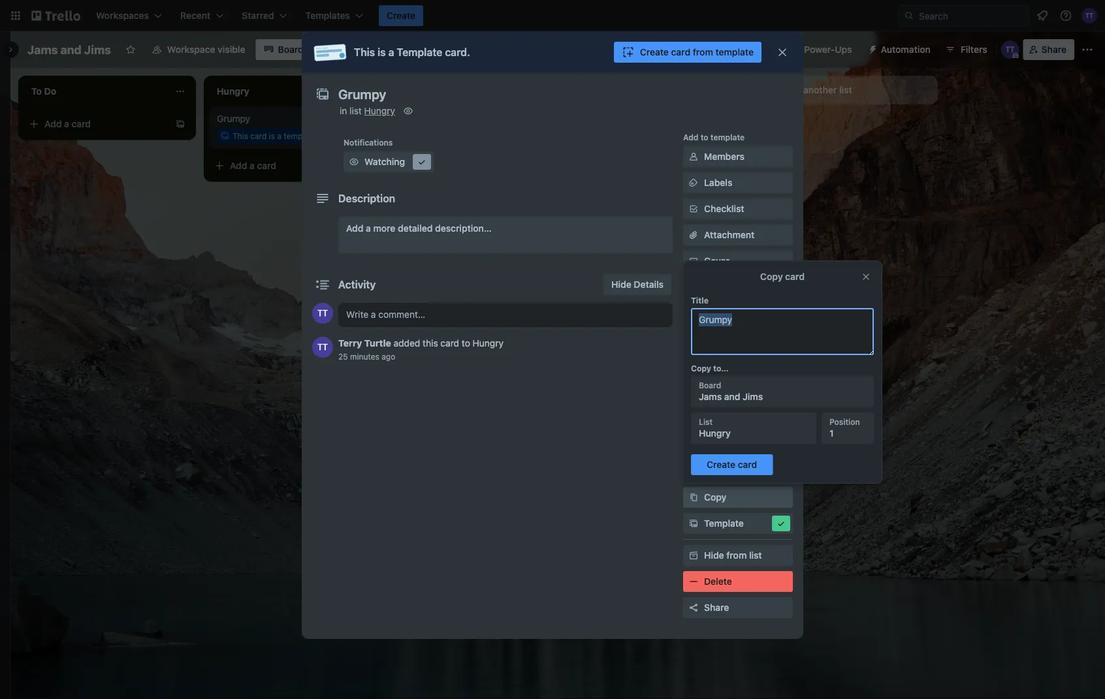 Task type: describe. For each thing, give the bounding box(es) containing it.
delete
[[704, 577, 732, 587]]

detailed
[[398, 223, 433, 234]]

attachment button
[[683, 225, 793, 246]]

add a more detailed description… link
[[338, 217, 673, 254]]

ago
[[382, 352, 395, 361]]

copy for copy card
[[760, 271, 783, 282]]

create card from template
[[640, 47, 754, 57]]

a inside add a more detailed description… link
[[366, 223, 371, 234]]

labels
[[704, 177, 733, 188]]

1 horizontal spatial is
[[378, 46, 386, 58]]

jams inside "board jams and jims"
[[699, 392, 722, 402]]

list hungry
[[699, 417, 731, 439]]

sm image for hide from list
[[687, 549, 700, 563]]

sm image for automation
[[863, 39, 881, 57]]

Search field
[[915, 6, 1029, 25]]

description…
[[435, 223, 492, 234]]

ups inside "link"
[[755, 334, 772, 345]]

from inside button
[[693, 47, 713, 57]]

25 minutes ago link
[[338, 352, 395, 361]]

custom
[[704, 282, 738, 293]]

grumpy link
[[217, 112, 368, 125]]

idea
[[766, 388, 785, 399]]

Board name text field
[[21, 39, 118, 60]]

1 vertical spatial power-
[[683, 316, 711, 325]]

open information menu image
[[1060, 9, 1073, 22]]

watching button
[[344, 152, 434, 172]]

minutes
[[350, 352, 380, 361]]

share for the left share button
[[704, 603, 729, 614]]

hungry inside terry turtle added this card to hungry 25 minutes ago
[[473, 338, 504, 349]]

activity
[[338, 279, 376, 291]]

button
[[724, 414, 753, 425]]

template button
[[683, 514, 793, 534]]

add a card button for create from template… icon
[[209, 155, 355, 176]]

this for this is a template card.
[[354, 46, 375, 58]]

add inside button
[[704, 414, 722, 425]]

position
[[830, 417, 860, 427]]

1 vertical spatial automation
[[683, 368, 728, 377]]

template.
[[284, 131, 319, 140]]

this is a template card.
[[354, 46, 470, 58]]

terry
[[338, 338, 362, 349]]

0 horizontal spatial terry turtle (terryturtle) image
[[312, 337, 333, 358]]

add to template
[[683, 133, 745, 142]]

as
[[728, 388, 738, 399]]

more
[[373, 223, 396, 234]]

labels link
[[683, 172, 793, 193]]

list for hide from list
[[749, 550, 762, 561]]

hide for hide details
[[612, 279, 632, 290]]

add a card for create from template… image
[[44, 119, 91, 129]]

card.
[[445, 46, 470, 58]]

custom fields button
[[683, 281, 793, 294]]

25
[[338, 352, 348, 361]]

add inside "link"
[[704, 334, 722, 345]]

details
[[634, 279, 664, 290]]

add another list
[[784, 85, 852, 95]]

sm image for move
[[687, 465, 700, 478]]

copy card
[[760, 271, 805, 282]]

description
[[338, 192, 395, 205]]

sm image for delete
[[687, 576, 700, 589]]

mark as good idea button
[[683, 383, 793, 404]]

terry turtle (terryturtle) image
[[312, 303, 333, 324]]

hide details
[[612, 279, 664, 290]]

create button
[[379, 5, 423, 26]]

members
[[704, 151, 745, 162]]

turtle
[[364, 338, 391, 349]]

add another list button
[[761, 76, 938, 105]]

cover
[[704, 256, 730, 267]]

hide from list
[[704, 550, 762, 561]]

hide for hide from list
[[704, 550, 724, 561]]

template inside button
[[704, 518, 744, 529]]

good
[[741, 388, 764, 399]]

filters button
[[941, 39, 992, 60]]

add button button
[[683, 409, 793, 430]]

power-ups inside button
[[804, 44, 852, 55]]

workspace visible button
[[144, 39, 253, 60]]

mark
[[704, 388, 726, 399]]

power- inside button
[[804, 44, 835, 55]]

custom fields
[[704, 282, 766, 293]]

delete link
[[683, 572, 793, 593]]

0 vertical spatial template
[[397, 46, 443, 58]]

0 vertical spatial share button
[[1024, 39, 1075, 60]]

0 horizontal spatial share button
[[683, 598, 793, 619]]

sm image for watching
[[348, 155, 361, 169]]

attachment
[[704, 230, 755, 240]]

sm image for template
[[687, 517, 700, 531]]

sm image for copy
[[687, 491, 700, 504]]

0 notifications image
[[1035, 8, 1051, 24]]

this for this card is a template.
[[233, 131, 248, 140]]

this
[[423, 338, 438, 349]]

1
[[830, 428, 834, 439]]

filters
[[961, 44, 988, 55]]

show menu image
[[1081, 43, 1094, 56]]

another
[[804, 85, 837, 95]]

board jams and jims
[[699, 381, 763, 402]]

share for the topmost share button
[[1042, 44, 1067, 55]]

card inside terry turtle added this card to hungry 25 minutes ago
[[441, 338, 459, 349]]

mark as good idea
[[704, 388, 785, 399]]

notifications
[[344, 138, 393, 147]]

hungry link
[[364, 106, 395, 116]]

checklist link
[[683, 199, 793, 220]]

this card is a template.
[[233, 131, 319, 140]]

switch to… image
[[9, 9, 22, 22]]

checklist
[[704, 204, 745, 214]]



Task type: locate. For each thing, give the bounding box(es) containing it.
0 horizontal spatial jims
[[84, 42, 111, 57]]

0 horizontal spatial board
[[278, 44, 304, 55]]

hungry up notifications
[[364, 106, 395, 116]]

hungry down the list
[[699, 428, 731, 439]]

title
[[691, 296, 709, 305]]

hide inside "link"
[[704, 550, 724, 561]]

0 horizontal spatial from
[[693, 47, 713, 57]]

0 horizontal spatial hide
[[612, 279, 632, 290]]

a
[[389, 46, 394, 58], [64, 119, 69, 129], [277, 131, 282, 140], [250, 160, 255, 171], [366, 223, 371, 234]]

add inside button
[[784, 85, 801, 95]]

add a more detailed description…
[[346, 223, 492, 234]]

0 horizontal spatial power-
[[683, 316, 711, 325]]

board left customize views icon
[[278, 44, 304, 55]]

to inside terry turtle added this card to hungry 25 minutes ago
[[462, 338, 470, 349]]

power-
[[804, 44, 835, 55], [683, 316, 711, 325], [724, 334, 755, 345]]

move
[[704, 466, 728, 477]]

0 horizontal spatial template
[[397, 46, 443, 58]]

0 horizontal spatial jams
[[27, 42, 58, 57]]

list right another at the top right
[[840, 85, 852, 95]]

0 vertical spatial automation
[[881, 44, 931, 55]]

None text field
[[332, 82, 763, 106]]

jims inside "board jams and jims"
[[743, 392, 763, 402]]

added
[[394, 338, 420, 349]]

add power-ups
[[704, 334, 772, 345]]

list inside hide from list "link"
[[749, 550, 762, 561]]

jims inside the board name text field
[[84, 42, 111, 57]]

1 horizontal spatial template
[[704, 518, 744, 529]]

1 horizontal spatial hungry
[[473, 338, 504, 349]]

0 vertical spatial and
[[60, 42, 81, 57]]

1 vertical spatial template
[[711, 133, 745, 142]]

move link
[[683, 461, 793, 482]]

Grumpy text field
[[691, 308, 874, 355]]

2 vertical spatial copy
[[704, 492, 727, 503]]

1 horizontal spatial board
[[699, 381, 721, 390]]

2 vertical spatial terry turtle (terryturtle) image
[[312, 337, 333, 358]]

1 vertical spatial board
[[699, 381, 721, 390]]

board inside "board jams and jims"
[[699, 381, 721, 390]]

0 vertical spatial to
[[701, 133, 709, 142]]

is down grumpy link
[[269, 131, 275, 140]]

jims right the as
[[743, 392, 763, 402]]

hide up "delete" in the bottom of the page
[[704, 550, 724, 561]]

card
[[671, 47, 691, 57], [72, 119, 91, 129], [250, 131, 267, 140], [257, 160, 276, 171], [785, 271, 805, 282], [441, 338, 459, 349]]

board
[[278, 44, 304, 55], [699, 381, 721, 390]]

1 horizontal spatial create
[[640, 47, 669, 57]]

add power-ups link
[[683, 329, 793, 350]]

visible
[[218, 44, 245, 55]]

add a card button for create from template… image
[[24, 114, 170, 135]]

list
[[840, 85, 852, 95], [350, 106, 362, 116], [749, 550, 762, 561]]

1 horizontal spatial and
[[724, 392, 741, 402]]

power- inside "link"
[[724, 334, 755, 345]]

0 horizontal spatial automation
[[683, 368, 728, 377]]

1 horizontal spatial add a card button
[[209, 155, 355, 176]]

2 vertical spatial hungry
[[699, 428, 731, 439]]

0 vertical spatial hide
[[612, 279, 632, 290]]

power-ups
[[804, 44, 852, 55], [683, 316, 726, 325]]

1 horizontal spatial from
[[727, 550, 747, 561]]

2 horizontal spatial list
[[840, 85, 852, 95]]

0 vertical spatial share
[[1042, 44, 1067, 55]]

0 vertical spatial hungry
[[364, 106, 395, 116]]

1 vertical spatial and
[[724, 392, 741, 402]]

0 vertical spatial board
[[278, 44, 304, 55]]

2 horizontal spatial hungry
[[699, 428, 731, 439]]

in
[[340, 106, 347, 116]]

1 vertical spatial jams
[[699, 392, 722, 402]]

0 vertical spatial is
[[378, 46, 386, 58]]

1 vertical spatial copy
[[691, 364, 712, 373]]

watching
[[365, 156, 405, 167]]

star or unstar board image
[[125, 44, 136, 55]]

create
[[387, 10, 416, 21], [640, 47, 669, 57]]

2 vertical spatial power-
[[724, 334, 755, 345]]

1 vertical spatial power-ups
[[683, 316, 726, 325]]

automation button
[[863, 39, 939, 60]]

ups up add power-ups
[[711, 316, 726, 325]]

1 vertical spatial add a card
[[230, 160, 276, 171]]

sm image inside the cover link
[[687, 255, 700, 268]]

1 vertical spatial template
[[704, 518, 744, 529]]

1 horizontal spatial this
[[354, 46, 375, 58]]

from inside "link"
[[727, 550, 747, 561]]

terry turtle added this card to hungry 25 minutes ago
[[338, 338, 504, 361]]

1 horizontal spatial add a card
[[230, 160, 276, 171]]

0 horizontal spatial list
[[350, 106, 362, 116]]

power- up another at the top right
[[804, 44, 835, 55]]

0 vertical spatial terry turtle (terryturtle) image
[[1082, 8, 1098, 24]]

is
[[378, 46, 386, 58], [269, 131, 275, 140]]

1 vertical spatial this
[[233, 131, 248, 140]]

create card from template button
[[614, 42, 762, 63]]

0 vertical spatial create
[[387, 10, 416, 21]]

sm image down actions
[[687, 491, 700, 504]]

0 horizontal spatial add a card
[[44, 119, 91, 129]]

1 horizontal spatial jims
[[743, 392, 763, 402]]

1 vertical spatial jims
[[743, 392, 763, 402]]

1 vertical spatial add a card button
[[209, 155, 355, 176]]

0 horizontal spatial ups
[[711, 316, 726, 325]]

1 vertical spatial share
[[704, 603, 729, 614]]

share left show menu image
[[1042, 44, 1067, 55]]

to…
[[714, 364, 729, 373]]

hide details link
[[604, 274, 672, 295]]

ups up "add another list" button
[[835, 44, 852, 55]]

workspace
[[167, 44, 215, 55]]

cover link
[[683, 251, 793, 272]]

1 vertical spatial hide
[[704, 550, 724, 561]]

0 horizontal spatial hungry
[[364, 106, 395, 116]]

hide
[[612, 279, 632, 290], [704, 550, 724, 561]]

sm image inside labels link
[[687, 176, 700, 189]]

jams inside the board name text field
[[27, 42, 58, 57]]

power-ups down title
[[683, 316, 726, 325]]

terry turtle (terryturtle) image right "open information menu" image
[[1082, 8, 1098, 24]]

0 horizontal spatial power-ups
[[683, 316, 726, 325]]

ups inside button
[[835, 44, 852, 55]]

1 horizontal spatial ups
[[755, 334, 772, 345]]

to up "members"
[[701, 133, 709, 142]]

0 vertical spatial list
[[840, 85, 852, 95]]

0 vertical spatial template
[[716, 47, 754, 57]]

to right this
[[462, 338, 470, 349]]

terry turtle (terryturtle) image right 'filters'
[[1001, 41, 1020, 59]]

actions
[[683, 448, 712, 457]]

add a card
[[44, 119, 91, 129], [230, 160, 276, 171]]

copy to…
[[691, 364, 729, 373]]

share
[[1042, 44, 1067, 55], [704, 603, 729, 614]]

1 vertical spatial to
[[462, 338, 470, 349]]

hide from list link
[[683, 546, 793, 566]]

and
[[60, 42, 81, 57], [724, 392, 741, 402]]

automation down search image
[[881, 44, 931, 55]]

in list hungry
[[340, 106, 395, 116]]

1 horizontal spatial to
[[701, 133, 709, 142]]

None submit
[[691, 455, 773, 476]]

template
[[716, 47, 754, 57], [711, 133, 745, 142]]

position 1
[[830, 417, 860, 439]]

fields
[[740, 282, 766, 293]]

list for add another list
[[840, 85, 852, 95]]

terry turtle (terryturtle) image left 25
[[312, 337, 333, 358]]

members link
[[683, 146, 793, 167]]

workspace visible
[[167, 44, 245, 55]]

jams
[[27, 42, 58, 57], [699, 392, 722, 402]]

hungry
[[364, 106, 395, 116], [473, 338, 504, 349], [699, 428, 731, 439]]

automation inside automation button
[[881, 44, 931, 55]]

ups down fields in the top of the page
[[755, 334, 772, 345]]

sm image for members
[[687, 150, 700, 163]]

1 horizontal spatial jams
[[699, 392, 722, 402]]

0 vertical spatial power-ups
[[804, 44, 852, 55]]

grumpy
[[217, 113, 250, 124]]

sm image left cover
[[687, 255, 700, 268]]

list right in
[[350, 106, 362, 116]]

0 vertical spatial jams
[[27, 42, 58, 57]]

2 vertical spatial list
[[749, 550, 762, 561]]

copy
[[760, 271, 783, 282], [691, 364, 712, 373], [704, 492, 727, 503]]

board for board
[[278, 44, 304, 55]]

create from template… image
[[361, 161, 371, 171]]

and inside "board jams and jims"
[[724, 392, 741, 402]]

1 vertical spatial ups
[[711, 316, 726, 325]]

1 horizontal spatial terry turtle (terryturtle) image
[[1001, 41, 1020, 59]]

sm image inside delete link
[[687, 576, 700, 589]]

2 horizontal spatial ups
[[835, 44, 852, 55]]

add a card button
[[24, 114, 170, 135], [209, 155, 355, 176]]

ups
[[835, 44, 852, 55], [711, 316, 726, 325], [755, 334, 772, 345]]

list up delete link
[[749, 550, 762, 561]]

0 vertical spatial ups
[[835, 44, 852, 55]]

list inside "add another list" button
[[840, 85, 852, 95]]

0 vertical spatial copy
[[760, 271, 783, 282]]

sm image inside 'members' link
[[687, 150, 700, 163]]

create inside "primary" element
[[387, 10, 416, 21]]

copy for copy to…
[[691, 364, 712, 373]]

add
[[784, 85, 801, 95], [44, 119, 62, 129], [683, 133, 699, 142], [230, 160, 247, 171], [346, 223, 364, 234], [704, 334, 722, 345], [704, 414, 722, 425]]

0 vertical spatial this
[[354, 46, 375, 58]]

share button down the 0 notifications 'icon' at the top right of the page
[[1024, 39, 1075, 60]]

customize views image
[[318, 43, 331, 56]]

0 horizontal spatial share
[[704, 603, 729, 614]]

2 vertical spatial ups
[[755, 334, 772, 345]]

0 horizontal spatial is
[[269, 131, 275, 140]]

sm image down add to template
[[687, 150, 700, 163]]

sm image left checklist at the top of page
[[687, 203, 700, 216]]

0 horizontal spatial this
[[233, 131, 248, 140]]

board link
[[256, 39, 311, 60]]

1 horizontal spatial automation
[[881, 44, 931, 55]]

power- up to…
[[724, 334, 755, 345]]

0 horizontal spatial create
[[387, 10, 416, 21]]

0 vertical spatial power-
[[804, 44, 835, 55]]

share button down delete link
[[683, 598, 793, 619]]

add a card for create from template… icon
[[230, 160, 276, 171]]

sm image for labels
[[687, 176, 700, 189]]

template
[[397, 46, 443, 58], [704, 518, 744, 529]]

0 horizontal spatial add a card button
[[24, 114, 170, 135]]

jims left star or unstar board icon
[[84, 42, 111, 57]]

create from template… image
[[175, 119, 186, 129]]

1 vertical spatial share button
[[683, 598, 793, 619]]

copy link
[[683, 487, 793, 508]]

0 vertical spatial add a card button
[[24, 114, 170, 135]]

0 horizontal spatial and
[[60, 42, 81, 57]]

sm image inside move link
[[687, 465, 700, 478]]

primary element
[[0, 0, 1105, 31]]

power- down title
[[683, 316, 711, 325]]

add button
[[704, 414, 753, 425]]

create for create card from template
[[640, 47, 669, 57]]

1 horizontal spatial power-ups
[[804, 44, 852, 55]]

1 horizontal spatial power-
[[724, 334, 755, 345]]

1 vertical spatial is
[[269, 131, 275, 140]]

template left card.
[[397, 46, 443, 58]]

0 horizontal spatial to
[[462, 338, 470, 349]]

sm image for checklist
[[687, 203, 700, 216]]

this down the grumpy
[[233, 131, 248, 140]]

Write a comment text field
[[338, 303, 673, 327]]

2 horizontal spatial power-
[[804, 44, 835, 55]]

share button
[[1024, 39, 1075, 60], [683, 598, 793, 619]]

sm image up "add another list" button
[[863, 39, 881, 57]]

1 horizontal spatial share
[[1042, 44, 1067, 55]]

create for create
[[387, 10, 416, 21]]

sm image for cover
[[687, 255, 700, 268]]

and inside the board name text field
[[60, 42, 81, 57]]

board down the copy to…
[[699, 381, 721, 390]]

1 vertical spatial create
[[640, 47, 669, 57]]

sm image
[[402, 105, 415, 118], [348, 155, 361, 169], [416, 155, 429, 169], [687, 176, 700, 189], [687, 465, 700, 478], [687, 517, 700, 531], [775, 517, 788, 531], [687, 549, 700, 563], [687, 576, 700, 589]]

sm image inside hide from list "link"
[[687, 549, 700, 563]]

1 horizontal spatial list
[[749, 550, 762, 561]]

terry turtle (terryturtle) image
[[1082, 8, 1098, 24], [1001, 41, 1020, 59], [312, 337, 333, 358]]

1 vertical spatial terry turtle (terryturtle) image
[[1001, 41, 1020, 59]]

template inside button
[[716, 47, 754, 57]]

sm image
[[863, 39, 881, 57], [687, 150, 700, 163], [687, 203, 700, 216], [687, 255, 700, 268], [687, 491, 700, 504]]

sm image inside checklist link
[[687, 203, 700, 216]]

board for board jams and jims
[[699, 381, 721, 390]]

template down copy link
[[704, 518, 744, 529]]

hide left details at the right top
[[612, 279, 632, 290]]

1 vertical spatial hungry
[[473, 338, 504, 349]]

power-ups button
[[778, 39, 860, 60]]

sm image inside automation button
[[863, 39, 881, 57]]

automation up 'mark'
[[683, 368, 728, 377]]

2 horizontal spatial terry turtle (terryturtle) image
[[1082, 8, 1098, 24]]

0 vertical spatial add a card
[[44, 119, 91, 129]]

power-ups up another at the top right
[[804, 44, 852, 55]]

search image
[[904, 10, 915, 21]]

list
[[699, 417, 713, 427]]

is down create button on the left of the page
[[378, 46, 386, 58]]

from
[[693, 47, 713, 57], [727, 550, 747, 561]]

hungry down write a comment text box
[[473, 338, 504, 349]]

1 vertical spatial list
[[350, 106, 362, 116]]

share down "delete" in the bottom of the page
[[704, 603, 729, 614]]

sm image inside copy link
[[687, 491, 700, 504]]

this
[[354, 46, 375, 58], [233, 131, 248, 140]]

1 horizontal spatial hide
[[704, 550, 724, 561]]

1 horizontal spatial share button
[[1024, 39, 1075, 60]]

jams and jims
[[27, 42, 111, 57]]

this right customize views icon
[[354, 46, 375, 58]]



Task type: vqa. For each thing, say whether or not it's contained in the screenshot.
Jims in the Board Jams and Jims
yes



